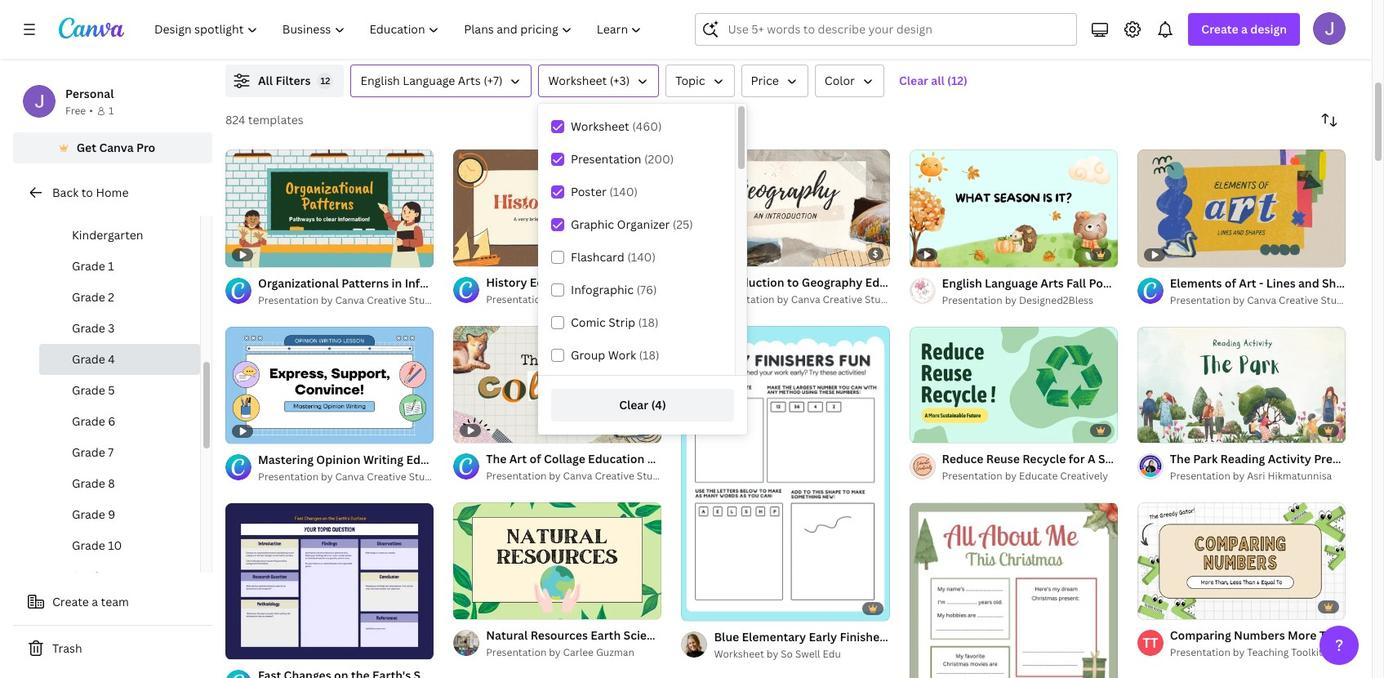 Task type: vqa. For each thing, say whether or not it's contained in the screenshot.
Introduction to Waves INTRODUCTION
yes



Task type: locate. For each thing, give the bounding box(es) containing it.
0 horizontal spatial 3
[[108, 320, 115, 336]]

grade for grade 11
[[72, 569, 105, 584]]

create down energy transformation image
[[1202, 21, 1239, 37]]

1 horizontal spatial a
[[1242, 21, 1248, 37]]

to for electricity
[[630, 11, 642, 27]]

clear (4) button
[[551, 389, 734, 422]]

presentation (200)
[[571, 151, 674, 167]]

grade left the 7
[[72, 444, 105, 460]]

infographic
[[571, 282, 634, 297]]

0 horizontal spatial a
[[92, 594, 98, 609]]

grade left 2
[[72, 289, 105, 305]]

2 lesson by canva creative studio link from the left
[[557, 29, 803, 45]]

a inside dropdown button
[[1242, 21, 1248, 37]]

1 for fast changes on the earth's surface activity research poster in violet grey orange hand drawn style image
[[237, 640, 242, 652]]

reduce reuse recycle for a sustainable future education presentation in green blue illustrative style image
[[910, 326, 1118, 443]]

3 lesson from the left
[[855, 29, 888, 43]]

electricity
[[644, 11, 702, 27]]

8 grade from the top
[[72, 475, 105, 491]]

3 inside "link"
[[255, 640, 260, 652]]

1 horizontal spatial clear
[[899, 73, 929, 88]]

4 grade from the top
[[72, 351, 105, 367]]

teaching toolkit image
[[1138, 630, 1164, 656]]

a left "design"
[[1242, 21, 1248, 37]]

a
[[1242, 21, 1248, 37], [92, 594, 98, 609]]

history education presentation skeleton in a brown beige yellow friendly handdrawn style image
[[454, 149, 662, 266]]

canva inside the water cycle lesson by canva creative studio
[[905, 29, 934, 43]]

by inside energy transformation lesson by canva creative studio
[[1189, 29, 1201, 43]]

poster
[[571, 184, 607, 199]]

presentation
[[571, 151, 642, 167], [486, 292, 547, 306], [714, 292, 775, 306], [258, 293, 319, 307], [942, 293, 1003, 307], [1170, 293, 1231, 307], [486, 469, 547, 483], [942, 469, 1003, 483], [1170, 469, 1231, 483], [258, 470, 319, 484], [486, 646, 547, 660], [1170, 646, 1231, 660]]

finishers
[[840, 629, 890, 644]]

1 vertical spatial (140)
[[627, 249, 656, 265]]

lesson inside introduction to waves lesson by canva creative studio
[[258, 29, 291, 43]]

arts
[[458, 73, 481, 88]]

None search field
[[696, 13, 1078, 46]]

lesson by canva creative studio link down transformation at right
[[1153, 29, 1385, 45]]

1 for the natural resources earth science presentation in brown green organic style image
[[465, 600, 470, 612]]

studio
[[381, 29, 413, 43], [680, 29, 711, 43], [978, 29, 1009, 43], [1277, 29, 1308, 43], [637, 292, 668, 306], [865, 292, 896, 306], [409, 293, 440, 307], [1321, 293, 1352, 307], [637, 469, 668, 483], [409, 470, 440, 484]]

by inside blue elementary early finishers activity worksheet worksheet by so swell edu
[[767, 647, 779, 661]]

1 horizontal spatial introduction
[[557, 11, 627, 27]]

grade 7
[[72, 444, 114, 460]]

6 grade from the top
[[72, 413, 105, 429]]

1 for reduce reuse recycle for a sustainable future education presentation in green blue illustrative style image
[[921, 424, 926, 436]]

activity
[[893, 629, 937, 644]]

(140) down organizer
[[627, 249, 656, 265]]

0 horizontal spatial create
[[52, 594, 89, 609]]

top level navigation element
[[144, 13, 656, 46]]

to left 'electricity'
[[630, 11, 642, 27]]

color button
[[815, 65, 885, 97]]

4 lesson from the left
[[1153, 29, 1187, 43]]

•
[[89, 104, 93, 118]]

to inside introduction to waves lesson by canva creative studio
[[331, 11, 343, 27]]

1 of 14 link
[[454, 149, 662, 266]]

to inside back to home "link"
[[81, 185, 93, 200]]

hikmatunnisa
[[1268, 469, 1333, 483]]

3 grade from the top
[[72, 320, 105, 336]]

1 vertical spatial clear
[[619, 397, 649, 413]]

creative inside introduction to waves lesson by canva creative studio
[[339, 29, 379, 43]]

canva inside introduction to waves lesson by canva creative studio
[[308, 29, 337, 43]]

studio inside the water cycle lesson by canva creative studio
[[978, 29, 1009, 43]]

price
[[751, 73, 779, 88]]

lesson by canva creative studio link down 'electricity'
[[557, 29, 803, 45]]

create a team button
[[13, 586, 212, 618]]

grade left 5
[[72, 382, 105, 398]]

1 grade from the top
[[72, 258, 105, 274]]

1 horizontal spatial 3
[[255, 640, 260, 652]]

flashcard
[[571, 249, 625, 265]]

6
[[108, 413, 115, 429]]

presentation by canva creative studio link
[[486, 292, 668, 308], [714, 292, 896, 308], [258, 292, 440, 308], [1170, 292, 1352, 308], [486, 468, 668, 485], [258, 469, 440, 485]]

energy transformation link
[[1153, 11, 1385, 29]]

(25)
[[673, 216, 693, 232]]

create inside button
[[52, 594, 89, 609]]

grade for grade 4
[[72, 351, 105, 367]]

create inside dropdown button
[[1202, 21, 1239, 37]]

lesson up worksheet (+3)
[[557, 29, 590, 43]]

1 introduction from the left
[[258, 11, 329, 27]]

creative inside energy transformation lesson by canva creative studio
[[1235, 29, 1274, 43]]

lesson inside the water cycle lesson by canva creative studio
[[855, 29, 888, 43]]

presentation by asri hikmatunnisa
[[1170, 469, 1333, 483]]

guzman
[[596, 646, 635, 660]]

1 horizontal spatial 1 of 10
[[921, 424, 950, 436]]

clear all (12) button
[[891, 65, 976, 97]]

clear left (4)
[[619, 397, 649, 413]]

flashcard (140)
[[571, 249, 656, 265]]

2 lesson from the left
[[557, 29, 590, 43]]

lesson down the the
[[855, 29, 888, 43]]

grade for grade 1
[[72, 258, 105, 274]]

(4)
[[651, 397, 666, 413]]

0 horizontal spatial to
[[81, 185, 93, 200]]

grade left the 9 on the left bottom of the page
[[72, 506, 105, 522]]

2 horizontal spatial 1 of 10 link
[[1138, 326, 1346, 443]]

of inside "link"
[[244, 640, 253, 652]]

introduction up worksheet (+3)
[[557, 11, 627, 27]]

0 vertical spatial a
[[1242, 21, 1248, 37]]

11
[[108, 569, 120, 584]]

jacob simon image
[[1314, 12, 1346, 45]]

presentation by teaching toolkit
[[1170, 646, 1323, 660]]

3 lesson by canva creative studio link from the left
[[855, 29, 1101, 45]]

grade left 8
[[72, 475, 105, 491]]

a inside button
[[92, 594, 98, 609]]

grade for grade 7
[[72, 444, 105, 460]]

14
[[483, 247, 493, 259]]

lesson inside introduction to electricity lesson by canva creative studio
[[557, 29, 590, 43]]

1 inside "link"
[[237, 640, 242, 652]]

grade for grade 8
[[72, 475, 105, 491]]

studio inside introduction to electricity lesson by canva creative studio
[[680, 29, 711, 43]]

grade
[[72, 258, 105, 274], [72, 289, 105, 305], [72, 320, 105, 336], [72, 351, 105, 367], [72, 382, 105, 398], [72, 413, 105, 429], [72, 444, 105, 460], [72, 475, 105, 491], [72, 506, 105, 522], [72, 538, 105, 553], [72, 569, 105, 584]]

1 of 10 link for canva
[[1138, 326, 1346, 443]]

4 lesson by canva creative studio link from the left
[[1153, 29, 1385, 45]]

of for presentation by teaching toolkit
[[1156, 600, 1165, 612]]

grade 7 link
[[39, 437, 200, 468]]

0 horizontal spatial introduction
[[258, 11, 329, 27]]

to
[[331, 11, 343, 27], [630, 11, 642, 27], [81, 185, 93, 200]]

worksheet up presentation (200)
[[571, 118, 630, 134]]

creative inside introduction to electricity lesson by canva creative studio
[[638, 29, 678, 43]]

create
[[1202, 21, 1239, 37], [52, 594, 89, 609]]

10 for presentation by carlee guzman
[[483, 600, 494, 612]]

10 grade from the top
[[72, 538, 105, 553]]

lesson up all
[[258, 29, 291, 43]]

presentation by educate creatively
[[942, 469, 1109, 483]]

1 of 18
[[1149, 600, 1178, 612]]

a left team
[[92, 594, 98, 609]]

create for create a team
[[52, 594, 89, 609]]

1 horizontal spatial create
[[1202, 21, 1239, 37]]

grade left 6
[[72, 413, 105, 429]]

9 grade from the top
[[72, 506, 105, 522]]

teaching
[[1248, 646, 1289, 660]]

grade for grade 2
[[72, 289, 105, 305]]

(12)
[[948, 73, 968, 88]]

a for design
[[1242, 21, 1248, 37]]

grade 3
[[72, 320, 115, 336]]

grade left 4
[[72, 351, 105, 367]]

1 of 14
[[465, 247, 493, 259]]

lesson for introduction to waves
[[258, 29, 291, 43]]

to left waves
[[331, 11, 343, 27]]

by inside introduction to waves lesson by canva creative studio
[[294, 29, 305, 43]]

1 of 10
[[921, 424, 950, 436], [1149, 424, 1178, 436], [465, 600, 494, 612]]

canva
[[308, 29, 337, 43], [606, 29, 636, 43], [905, 29, 934, 43], [1203, 29, 1232, 43], [99, 140, 134, 155], [563, 292, 593, 306], [791, 292, 821, 306], [335, 293, 365, 307], [1248, 293, 1277, 307], [563, 469, 593, 483], [335, 470, 365, 484]]

poster (140)
[[571, 184, 638, 199]]

1 lesson from the left
[[258, 29, 291, 43]]

1 vertical spatial (18)
[[639, 347, 660, 363]]

lesson by canva creative studio link for the water cycle
[[855, 29, 1101, 45]]

2 horizontal spatial to
[[630, 11, 642, 27]]

lesson by canva creative studio link up (12)
[[855, 29, 1101, 45]]

clear left all
[[899, 73, 929, 88]]

grade 8 link
[[39, 468, 200, 499]]

clear for clear all (12)
[[899, 73, 929, 88]]

grade up the create a team
[[72, 569, 105, 584]]

kindergarten link
[[39, 220, 200, 251]]

0 vertical spatial (140)
[[610, 184, 638, 199]]

create for create a design
[[1202, 21, 1239, 37]]

worksheet
[[549, 73, 607, 88], [571, 118, 630, 134], [939, 629, 999, 644], [714, 647, 765, 661]]

canva inside energy transformation lesson by canva creative studio
[[1203, 29, 1232, 43]]

0 vertical spatial clear
[[899, 73, 929, 88]]

0 horizontal spatial 1 of 10
[[465, 600, 494, 612]]

by inside the water cycle lesson by canva creative studio
[[890, 29, 902, 43]]

7 grade from the top
[[72, 444, 105, 460]]

0 vertical spatial create
[[1202, 21, 1239, 37]]

pre-school link
[[39, 189, 200, 220]]

create a design
[[1202, 21, 1287, 37]]

studio inside introduction to waves lesson by canva creative studio
[[381, 29, 413, 43]]

introduction for introduction to waves
[[258, 11, 329, 27]]

18
[[1167, 600, 1178, 612]]

1 lesson by canva creative studio link from the left
[[258, 29, 504, 45]]

grade for grade 9
[[72, 506, 105, 522]]

teaching toolkit element
[[1138, 630, 1164, 656]]

back to home link
[[13, 176, 212, 209]]

energy
[[1153, 11, 1192, 27]]

worksheet left (+3)
[[549, 73, 607, 88]]

lesson down the energy
[[1153, 29, 1187, 43]]

(140) for poster (140)
[[610, 184, 638, 199]]

1 for history education presentation skeleton in a brown beige yellow friendly handdrawn style 'image'
[[465, 247, 470, 259]]

(76)
[[637, 282, 657, 297]]

(18) right strip
[[638, 315, 659, 330]]

(18) right the work
[[639, 347, 660, 363]]

1 horizontal spatial to
[[331, 11, 343, 27]]

0 vertical spatial 3
[[108, 320, 115, 336]]

to inside introduction to electricity lesson by canva creative studio
[[630, 11, 642, 27]]

designed2bless
[[1020, 293, 1094, 307]]

1 of 18 link
[[1138, 503, 1346, 620]]

2 introduction from the left
[[557, 11, 627, 27]]

of
[[472, 247, 481, 259], [928, 424, 937, 436], [1156, 424, 1165, 436], [472, 600, 481, 612], [1156, 600, 1165, 612], [244, 640, 253, 652]]

8
[[108, 475, 115, 491]]

lesson by canva creative studio link for introduction to electricity
[[557, 29, 803, 45]]

1 horizontal spatial 1 of 10 link
[[910, 326, 1118, 443]]

introduction inside introduction to waves lesson by canva creative studio
[[258, 11, 329, 27]]

5 grade from the top
[[72, 382, 105, 398]]

grade for grade 10
[[72, 538, 105, 553]]

(140) for flashcard (140)
[[627, 249, 656, 265]]

(140) down presentation (200)
[[610, 184, 638, 199]]

introduction inside introduction to electricity lesson by canva creative studio
[[557, 11, 627, 27]]

tt link
[[1138, 630, 1164, 656]]

1 for comparing numbers more than, less than and equal to education presentation in green and brown alligator cartoon style image
[[1149, 600, 1154, 612]]

0 horizontal spatial clear
[[619, 397, 649, 413]]

grade down grade 2
[[72, 320, 105, 336]]

swell
[[796, 647, 821, 661]]

introduction up "filters"
[[258, 11, 329, 27]]

2 grade from the top
[[72, 289, 105, 305]]

1 vertical spatial create
[[52, 594, 89, 609]]

1 vertical spatial 3
[[255, 640, 260, 652]]

create down grade 11
[[52, 594, 89, 609]]

(460)
[[632, 118, 662, 134]]

to right back
[[81, 185, 93, 200]]

10
[[939, 424, 950, 436], [1167, 424, 1178, 436], [108, 538, 122, 553], [483, 600, 494, 612]]

10 for presentation by asri hikmatunnisa
[[1167, 424, 1178, 436]]

natural resources earth science presentation in brown green organic style image
[[454, 503, 662, 620]]

11 grade from the top
[[72, 569, 105, 584]]

energy transformation image
[[1121, 0, 1385, 4]]

english language arts (+7)
[[361, 73, 503, 88]]

2 horizontal spatial 1 of 10
[[1149, 424, 1178, 436]]

grade down grade 9
[[72, 538, 105, 553]]

canva inside button
[[99, 140, 134, 155]]

lesson by canva creative studio link down waves
[[258, 29, 504, 45]]

grade 1
[[72, 258, 114, 274]]

grade up grade 2
[[72, 258, 105, 274]]

0 vertical spatial (18)
[[638, 315, 659, 330]]

clear all (12)
[[899, 73, 968, 88]]

824 templates
[[225, 112, 304, 127]]

comic strip (18)
[[571, 315, 659, 330]]

grade 1 link
[[39, 251, 200, 282]]

1 of 10 link for designed2bless
[[910, 326, 1118, 443]]

introduction
[[258, 11, 329, 27], [557, 11, 627, 27]]

1 vertical spatial a
[[92, 594, 98, 609]]



Task type: describe. For each thing, give the bounding box(es) containing it.
edu
[[823, 647, 841, 661]]

(200)
[[644, 151, 674, 167]]

grade 4
[[72, 351, 115, 367]]

strip
[[609, 315, 636, 330]]

introduction to waves lesson by canva creative studio
[[258, 11, 413, 43]]

10 for presentation by educate creatively
[[939, 424, 950, 436]]

price button
[[741, 65, 809, 97]]

asri
[[1248, 469, 1266, 483]]

lesson by canva creative studio link for energy transformation
[[1153, 29, 1385, 45]]

grade 11
[[72, 569, 120, 584]]

worksheet down blue
[[714, 647, 765, 661]]

kindergarten
[[72, 227, 143, 243]]

all about me this christmas worksheet in green and red festive style image
[[910, 503, 1118, 678]]

free
[[65, 104, 86, 118]]

work
[[608, 347, 636, 363]]

the water cycle link
[[855, 11, 1101, 29]]

introduction for introduction to electricity
[[557, 11, 627, 27]]

carlee
[[563, 646, 594, 660]]

presentation by designed2bless link
[[942, 292, 1118, 308]]

grade 6 link
[[39, 406, 200, 437]]

blue
[[714, 629, 739, 644]]

1 for the park reading activity presentation in green watercolor handdrawn style image
[[1149, 424, 1154, 436]]

1 of 10 for presentation by educate creatively
[[921, 424, 950, 436]]

comic
[[571, 315, 606, 330]]

grade for grade 6
[[72, 413, 105, 429]]

infographic (76)
[[571, 282, 657, 297]]

all
[[258, 73, 273, 88]]

5
[[108, 382, 115, 398]]

worksheet (+3) button
[[539, 65, 659, 97]]

grade for grade 5
[[72, 382, 105, 398]]

templates
[[248, 112, 304, 127]]

organizer
[[617, 216, 670, 232]]

design
[[1251, 21, 1287, 37]]

blue elementary early finishers activity worksheet link
[[714, 628, 999, 646]]

lesson inside energy transformation lesson by canva creative studio
[[1153, 29, 1187, 43]]

worksheet inside button
[[549, 73, 607, 88]]

the park reading activity presentation in green watercolor handdrawn style image
[[1138, 326, 1346, 443]]

fast changes on the earth's surface activity research poster in violet grey orange hand drawn style image
[[225, 503, 434, 660]]

grade 2 link
[[39, 282, 200, 313]]

creative inside the water cycle lesson by canva creative studio
[[936, 29, 976, 43]]

the
[[855, 11, 876, 27]]

introduction to geography education presentation in a brown and beige scrapbook style image
[[682, 149, 890, 266]]

Search search field
[[728, 14, 1067, 45]]

school
[[95, 196, 131, 212]]

(18) for comic strip (18)
[[638, 315, 659, 330]]

worksheet (+3)
[[549, 73, 630, 88]]

(18) for group work (18)
[[639, 347, 660, 363]]

back to home
[[52, 185, 129, 200]]

824
[[225, 112, 245, 127]]

lesson for the water cycle
[[855, 29, 888, 43]]

to for home
[[81, 185, 93, 200]]

group work (18)
[[571, 347, 660, 363]]

get canva pro
[[77, 140, 155, 155]]

comparing numbers more than, less than and equal to education presentation in green and brown alligator cartoon style image
[[1138, 503, 1346, 620]]

worksheet by so swell edu link
[[714, 646, 890, 662]]

filters
[[276, 73, 311, 88]]

the water cycle lesson by canva creative studio
[[855, 11, 1009, 43]]

water
[[878, 11, 911, 27]]

color
[[825, 73, 855, 88]]

pro
[[136, 140, 155, 155]]

graphic
[[571, 216, 614, 232]]

$
[[873, 247, 879, 260]]

clear for clear (4)
[[619, 397, 649, 413]]

lesson by canva creative studio link for introduction to waves
[[258, 29, 504, 45]]

introduction to electricity lesson by canva creative studio
[[557, 11, 711, 43]]

12
[[321, 74, 330, 87]]

grade 8
[[72, 475, 115, 491]]

waves
[[346, 11, 381, 27]]

0 horizontal spatial 1 of 10 link
[[454, 503, 662, 620]]

grade 9 link
[[39, 499, 200, 530]]

worksheet right activity on the right bottom
[[939, 629, 999, 644]]

toolkit
[[1292, 646, 1323, 660]]

worksheet (460)
[[571, 118, 662, 134]]

topic button
[[666, 65, 735, 97]]

(+3)
[[610, 73, 630, 88]]

presentation by carlee guzman
[[486, 646, 635, 660]]

blue elementary early finishers activity worksheet image
[[682, 326, 890, 621]]

language
[[403, 73, 455, 88]]

Sort by button
[[1314, 104, 1346, 136]]

presentation by teaching toolkit link
[[1170, 645, 1346, 661]]

grade for grade 3
[[72, 320, 105, 336]]

so
[[781, 647, 793, 661]]

4
[[108, 351, 115, 367]]

1 of 3 link
[[225, 503, 434, 660]]

free •
[[65, 104, 93, 118]]

studio inside energy transformation lesson by canva creative studio
[[1277, 29, 1308, 43]]

of for presentation by canva creative studio
[[472, 247, 481, 259]]

grade 3 link
[[39, 313, 200, 344]]

english
[[361, 73, 400, 88]]

grade 11 link
[[39, 561, 200, 592]]

energy transformation lesson by canva creative studio
[[1153, 11, 1308, 43]]

of for presentation by educate creatively
[[928, 424, 937, 436]]

1 of 10 for presentation by carlee guzman
[[465, 600, 494, 612]]

9
[[108, 506, 115, 522]]

to for waves
[[331, 11, 343, 27]]

create a design button
[[1189, 13, 1301, 46]]

elementary
[[742, 629, 806, 644]]

graphic organizer (25)
[[571, 216, 693, 232]]

presentation by asri hikmatunnisa link
[[1170, 468, 1346, 485]]

of for presentation by carlee guzman
[[472, 600, 481, 612]]

2
[[108, 289, 114, 305]]

introduction to waves link
[[258, 11, 504, 29]]

of for presentation by asri hikmatunnisa
[[1156, 424, 1165, 436]]

canva inside introduction to electricity lesson by canva creative studio
[[606, 29, 636, 43]]

pre-
[[72, 196, 95, 212]]

pre-school
[[72, 196, 131, 212]]

create a team
[[52, 594, 129, 609]]

1 of 10 for presentation by asri hikmatunnisa
[[1149, 424, 1178, 436]]

team
[[101, 594, 129, 609]]

personal
[[65, 86, 114, 101]]

back
[[52, 185, 79, 200]]

clear (4)
[[619, 397, 666, 413]]

7
[[108, 444, 114, 460]]

blue elementary early finishers activity worksheet worksheet by so swell edu
[[714, 629, 999, 661]]

creatively
[[1061, 469, 1109, 483]]

by inside introduction to electricity lesson by canva creative studio
[[592, 29, 604, 43]]

presentation by carlee guzman link
[[486, 645, 662, 661]]

12 filter options selected element
[[317, 73, 334, 89]]

a for team
[[92, 594, 98, 609]]

lesson for introduction to electricity
[[557, 29, 590, 43]]



